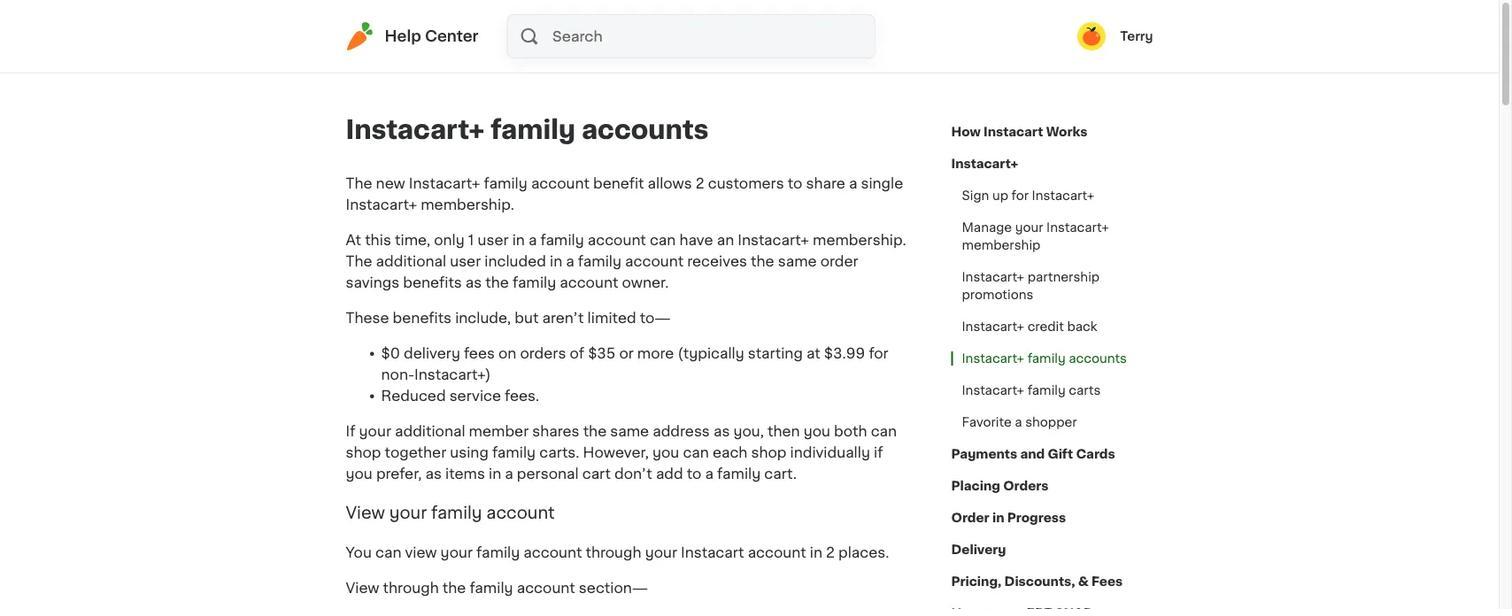 Task type: vqa. For each thing, say whether or not it's contained in the screenshot.
Payments and Gift Cards at the right of the page
yes



Task type: locate. For each thing, give the bounding box(es) containing it.
if
[[346, 424, 355, 438]]

instacart+ down "promotions"
[[962, 320, 1024, 333]]

0 vertical spatial the
[[346, 176, 372, 190]]

view up the you
[[346, 505, 385, 521]]

1 vertical spatial instacart
[[681, 546, 744, 560]]

promotions
[[962, 289, 1033, 301]]

view
[[346, 505, 385, 521], [346, 581, 379, 595]]

for right $3.99
[[869, 346, 888, 360]]

up
[[992, 189, 1008, 202]]

additional inside if your additional member shares the same address as you, then you both can shop together using family carts. however, you can each shop individually if you prefer, as items in a personal cart don't add to a family cart.
[[395, 424, 465, 438]]

0 horizontal spatial membership.
[[421, 197, 514, 212]]

order in progress
[[951, 512, 1066, 524]]

to right add
[[687, 467, 701, 481]]

instacart+ inside instacart+ family accounts link
[[962, 352, 1024, 365]]

membership. inside at this time, only 1 user in a family account can have an instacart+ membership. the additional user included in a family account receives the same order savings benefits as the family account owner.
[[813, 233, 906, 247]]

in right order
[[992, 512, 1004, 524]]

benefits up delivery
[[393, 311, 452, 325]]

instacart+ credit back
[[962, 320, 1097, 333]]

additional down time,
[[376, 254, 446, 268]]

to left share
[[788, 176, 802, 190]]

in right items
[[489, 467, 501, 481]]

the up however,
[[583, 424, 607, 438]]

terry
[[1120, 30, 1153, 42]]

0 horizontal spatial for
[[869, 346, 888, 360]]

aren't
[[542, 311, 584, 325]]

1 horizontal spatial for
[[1011, 189, 1029, 202]]

this
[[365, 233, 391, 247]]

a right 'favorite' on the right bottom of page
[[1015, 416, 1022, 428]]

1 vertical spatial to
[[687, 467, 701, 481]]

1 horizontal spatial to
[[788, 176, 802, 190]]

account down personal
[[486, 505, 555, 521]]

your
[[1015, 221, 1043, 234], [359, 424, 391, 438], [389, 505, 427, 521], [441, 546, 473, 560], [645, 546, 677, 560]]

2 horizontal spatial you
[[804, 424, 830, 438]]

the new instacart+ family account benefit allows 2 customers to share a single instacart+ membership.
[[346, 176, 903, 212]]

your inside manage your instacart+ membership
[[1015, 221, 1043, 234]]

the
[[346, 176, 372, 190], [346, 254, 372, 268]]

can
[[650, 233, 676, 247], [871, 424, 897, 438], [683, 445, 709, 459], [375, 546, 401, 560]]

0 vertical spatial you
[[804, 424, 830, 438]]

single
[[861, 176, 903, 190]]

additional up 'together'
[[395, 424, 465, 438]]

instacart+ family carts
[[962, 384, 1101, 397]]

your for additional
[[359, 424, 391, 438]]

1 vertical spatial the
[[346, 254, 372, 268]]

1 vertical spatial for
[[869, 346, 888, 360]]

instacart
[[984, 126, 1043, 138], [681, 546, 744, 560]]

membership. up 1 on the left top of page
[[421, 197, 514, 212]]

membership.
[[421, 197, 514, 212], [813, 233, 906, 247]]

2 right allows
[[696, 176, 704, 190]]

0 horizontal spatial to
[[687, 467, 701, 481]]

instacart+ up "promotions"
[[962, 271, 1024, 283]]

instacart+ right an at the top
[[738, 233, 809, 247]]

the down at
[[346, 254, 372, 268]]

additional
[[376, 254, 446, 268], [395, 424, 465, 438]]

1 horizontal spatial instacart
[[984, 126, 1043, 138]]

new
[[376, 176, 405, 190]]

your down prefer,
[[389, 505, 427, 521]]

1 vertical spatial same
[[610, 424, 649, 438]]

the down included
[[485, 275, 509, 289]]

instacart+ family accounts
[[346, 117, 709, 143], [962, 352, 1127, 365]]

0 vertical spatial for
[[1011, 189, 1029, 202]]

you
[[804, 424, 830, 438], [652, 445, 679, 459], [346, 467, 373, 481]]

add
[[656, 467, 683, 481]]

instacart+ partnership promotions
[[962, 271, 1100, 301]]

you up individually
[[804, 424, 830, 438]]

same left 'order'
[[778, 254, 817, 268]]

favorite a shopper
[[962, 416, 1077, 428]]

2 left places.
[[826, 546, 835, 560]]

for right up
[[1011, 189, 1029, 202]]

1 vertical spatial you
[[652, 445, 679, 459]]

accounts
[[582, 117, 709, 143], [1069, 352, 1127, 365]]

account
[[531, 176, 590, 190], [588, 233, 646, 247], [625, 254, 684, 268], [560, 275, 618, 289], [486, 505, 555, 521], [523, 546, 582, 560], [748, 546, 806, 560], [517, 581, 575, 595]]

0 horizontal spatial shop
[[346, 445, 381, 459]]

discounts,
[[1004, 575, 1075, 588]]

instacart+ credit back link
[[951, 311, 1108, 343]]

carts.
[[539, 445, 579, 459]]

through down view
[[383, 581, 439, 595]]

a left personal
[[505, 467, 513, 481]]

1 vertical spatial accounts
[[1069, 352, 1127, 365]]

gift
[[1048, 448, 1073, 460]]

instacart+ inside instacart+ family carts link
[[962, 384, 1024, 397]]

as down 'together'
[[425, 467, 442, 481]]

instacart+
[[346, 117, 485, 143], [951, 158, 1018, 170], [409, 176, 480, 190], [1032, 189, 1094, 202], [346, 197, 417, 212], [1046, 221, 1109, 234], [738, 233, 809, 247], [962, 271, 1024, 283], [962, 320, 1024, 333], [962, 352, 1024, 365], [962, 384, 1024, 397]]

your down sign up for instacart+
[[1015, 221, 1043, 234]]

or
[[619, 346, 634, 360]]

then
[[768, 424, 800, 438]]

include,
[[455, 311, 511, 325]]

1 horizontal spatial instacart+ family accounts
[[962, 352, 1127, 365]]

(typically
[[678, 346, 744, 360]]

0 horizontal spatial accounts
[[582, 117, 709, 143]]

can down 'address'
[[683, 445, 709, 459]]

as up include,
[[465, 275, 482, 289]]

0 vertical spatial through
[[586, 546, 641, 560]]

$3.99
[[824, 346, 865, 360]]

these
[[346, 311, 389, 325]]

Search search field
[[551, 15, 874, 58]]

1 vertical spatial membership.
[[813, 233, 906, 247]]

view your family account
[[346, 505, 555, 521]]

the right receives
[[751, 254, 774, 268]]

instacart+ partnership promotions link
[[951, 261, 1153, 311]]

1 vertical spatial 2
[[826, 546, 835, 560]]

in left places.
[[810, 546, 822, 560]]

you up add
[[652, 445, 679, 459]]

same up however,
[[610, 424, 649, 438]]

1 horizontal spatial through
[[586, 546, 641, 560]]

0 vertical spatial as
[[465, 275, 482, 289]]

0 vertical spatial membership.
[[421, 197, 514, 212]]

same inside if your additional member shares the same address as you, then you both can shop together using family carts. however, you can each shop individually if you prefer, as items in a personal cart don't add to a family cart.
[[610, 424, 649, 438]]

orders
[[520, 346, 566, 360]]

2 view from the top
[[346, 581, 379, 595]]

accounts up carts
[[1069, 352, 1127, 365]]

more
[[637, 346, 674, 360]]

0 vertical spatial view
[[346, 505, 385, 521]]

1 shop from the left
[[346, 445, 381, 459]]

pricing, discounts, & fees
[[951, 575, 1123, 588]]

through up section—
[[586, 546, 641, 560]]

cart
[[582, 467, 611, 481]]

customers
[[708, 176, 784, 190]]

1 horizontal spatial as
[[465, 275, 482, 289]]

0 horizontal spatial as
[[425, 467, 442, 481]]

membership. up 'order'
[[813, 233, 906, 247]]

1 vertical spatial instacart+ family accounts
[[962, 352, 1127, 365]]

0 vertical spatial same
[[778, 254, 817, 268]]

items
[[445, 467, 485, 481]]

receives
[[687, 254, 747, 268]]

shop down if
[[346, 445, 381, 459]]

instacart+ up sign
[[951, 158, 1018, 170]]

instacart+ up manage your instacart+ membership 'link'
[[1032, 189, 1094, 202]]

through
[[586, 546, 641, 560], [383, 581, 439, 595]]

1 horizontal spatial shop
[[751, 445, 787, 459]]

account inside the new instacart+ family account benefit allows 2 customers to share a single instacart+ membership.
[[531, 176, 590, 190]]

0 horizontal spatial instacart+ family accounts
[[346, 117, 709, 143]]

shop up cart.
[[751, 445, 787, 459]]

1 vertical spatial user
[[450, 254, 481, 268]]

benefits down only
[[403, 275, 462, 289]]

0 vertical spatial benefits
[[403, 275, 462, 289]]

1 horizontal spatial same
[[778, 254, 817, 268]]

as
[[465, 275, 482, 289], [713, 424, 730, 438], [425, 467, 442, 481]]

view down the you
[[346, 581, 379, 595]]

payments
[[951, 448, 1017, 460]]

0 vertical spatial additional
[[376, 254, 446, 268]]

2 vertical spatial you
[[346, 467, 373, 481]]

fees.
[[505, 389, 539, 403]]

your right if
[[359, 424, 391, 438]]

user right 1 on the left top of page
[[478, 233, 509, 247]]

&
[[1078, 575, 1089, 588]]

benefit
[[593, 176, 644, 190]]

view through the family account section—
[[346, 581, 648, 595]]

1 the from the top
[[346, 176, 372, 190]]

instacart+ down "new"
[[346, 197, 417, 212]]

0 horizontal spatial same
[[610, 424, 649, 438]]

user down 1 on the left top of page
[[450, 254, 481, 268]]

account left section—
[[517, 581, 575, 595]]

how instacart works
[[951, 126, 1087, 138]]

for
[[1011, 189, 1029, 202], [869, 346, 888, 360]]

member
[[469, 424, 529, 438]]

your up section—
[[645, 546, 677, 560]]

0 vertical spatial instacart+ family accounts
[[346, 117, 709, 143]]

0 vertical spatial instacart
[[984, 126, 1043, 138]]

account down the new instacart+ family account benefit allows 2 customers to share a single instacart+ membership.
[[588, 233, 646, 247]]

instacart+ link
[[951, 148, 1018, 180]]

1 horizontal spatial membership.
[[813, 233, 906, 247]]

the inside the new instacart+ family account benefit allows 2 customers to share a single instacart+ membership.
[[346, 176, 372, 190]]

as up each
[[713, 424, 730, 438]]

these benefits include, but aren't limited to—
[[346, 311, 671, 325]]

membership. inside the new instacart+ family account benefit allows 2 customers to share a single instacart+ membership.
[[421, 197, 514, 212]]

can left have
[[650, 233, 676, 247]]

shop
[[346, 445, 381, 459], [751, 445, 787, 459]]

to inside the new instacart+ family account benefit allows 2 customers to share a single instacart+ membership.
[[788, 176, 802, 190]]

your right view
[[441, 546, 473, 560]]

0 vertical spatial to
[[788, 176, 802, 190]]

your inside if your additional member shares the same address as you, then you both can shop together using family carts. however, you can each shop individually if you prefer, as items in a personal cart don't add to a family cart.
[[359, 424, 391, 438]]

the left "new"
[[346, 176, 372, 190]]

reduced
[[381, 389, 446, 403]]

instacart+ up partnership
[[1046, 221, 1109, 234]]

additional inside at this time, only 1 user in a family account can have an instacart+ membership. the additional user included in a family account receives the same order savings benefits as the family account owner.
[[376, 254, 446, 268]]

instacart+ inside sign up for instacart+ link
[[1032, 189, 1094, 202]]

instacart+ inside instacart+ partnership promotions
[[962, 271, 1024, 283]]

membership. for the new instacart+ family account benefit allows 2 customers to share a single instacart+ membership.
[[421, 197, 514, 212]]

0 horizontal spatial instacart
[[681, 546, 744, 560]]

2 inside the new instacart+ family account benefit allows 2 customers to share a single instacart+ membership.
[[696, 176, 704, 190]]

1 vertical spatial view
[[346, 581, 379, 595]]

2 the from the top
[[346, 254, 372, 268]]

0 horizontal spatial through
[[383, 581, 439, 595]]

the
[[751, 254, 774, 268], [485, 275, 509, 289], [583, 424, 607, 438], [442, 581, 466, 595]]

account up limited
[[560, 275, 618, 289]]

account down cart.
[[748, 546, 806, 560]]

family
[[491, 117, 576, 143], [484, 176, 527, 190], [540, 233, 584, 247], [578, 254, 621, 268], [513, 275, 556, 289], [1027, 352, 1066, 365], [1027, 384, 1066, 397], [492, 445, 536, 459], [717, 467, 761, 481], [431, 505, 482, 521], [476, 546, 520, 560], [470, 581, 513, 595]]

1 vertical spatial additional
[[395, 424, 465, 438]]

included
[[485, 254, 546, 268]]

0 vertical spatial accounts
[[582, 117, 709, 143]]

a up included
[[528, 233, 537, 247]]

1 vertical spatial benefits
[[393, 311, 452, 325]]

instacart+ inside instacart+ credit back "link"
[[962, 320, 1024, 333]]

credit
[[1027, 320, 1064, 333]]

can up if
[[871, 424, 897, 438]]

1 horizontal spatial 2
[[826, 546, 835, 560]]

instacart+ up 'favorite' on the right bottom of page
[[962, 384, 1024, 397]]

0 vertical spatial 2
[[696, 176, 704, 190]]

1 vertical spatial through
[[383, 581, 439, 595]]

2 horizontal spatial as
[[713, 424, 730, 438]]

a down each
[[705, 467, 713, 481]]

you left prefer,
[[346, 467, 373, 481]]

only
[[434, 233, 465, 247]]

1 view from the top
[[346, 505, 385, 521]]

accounts up allows
[[582, 117, 709, 143]]

instacart+ down instacart+ credit back "link"
[[962, 352, 1024, 365]]

non-
[[381, 367, 414, 382]]

account left benefit
[[531, 176, 590, 190]]

0 horizontal spatial 2
[[696, 176, 704, 190]]

at this time, only 1 user in a family account can have an instacart+ membership. the additional user included in a family account receives the same order savings benefits as the family account owner.
[[346, 233, 906, 289]]

benefits inside at this time, only 1 user in a family account can have an instacart+ membership. the additional user included in a family account receives the same order savings benefits as the family account owner.
[[403, 275, 462, 289]]

as inside at this time, only 1 user in a family account can have an instacart+ membership. the additional user included in a family account receives the same order savings benefits as the family account owner.
[[465, 275, 482, 289]]

0 vertical spatial user
[[478, 233, 509, 247]]

1 vertical spatial as
[[713, 424, 730, 438]]

a right share
[[849, 176, 857, 190]]

1 horizontal spatial you
[[652, 445, 679, 459]]



Task type: describe. For each thing, give the bounding box(es) containing it.
delivery
[[951, 544, 1006, 556]]

but
[[515, 311, 539, 325]]

delivery link
[[951, 534, 1006, 566]]

time,
[[395, 233, 430, 247]]

savings
[[346, 275, 399, 289]]

for inside sign up for instacart+ link
[[1011, 189, 1029, 202]]

both
[[834, 424, 867, 438]]

instacart+ family accounts link
[[951, 343, 1137, 374]]

the down view your family account
[[442, 581, 466, 595]]

instacart+ inside manage your instacart+ membership
[[1046, 221, 1109, 234]]

terry link
[[1077, 22, 1153, 50]]

can inside at this time, only 1 user in a family account can have an instacart+ membership. the additional user included in a family account receives the same order savings benefits as the family account owner.
[[650, 233, 676, 247]]

if your additional member shares the same address as you, then you both can shop together using family carts. however, you can each shop individually if you prefer, as items in a personal cart don't add to a family cart.
[[346, 424, 897, 481]]

view
[[405, 546, 437, 560]]

family inside the new instacart+ family account benefit allows 2 customers to share a single instacart+ membership.
[[484, 176, 527, 190]]

instacart+ inside at this time, only 1 user in a family account can have an instacart+ membership. the additional user included in a family account receives the same order savings benefits as the family account owner.
[[738, 233, 809, 247]]

order
[[951, 512, 989, 524]]

starting
[[748, 346, 803, 360]]

of
[[570, 346, 584, 360]]

manage your instacart+ membership
[[962, 221, 1109, 251]]

membership. for at this time, only 1 user in a family account can have an instacart+ membership. the additional user included in a family account receives the same order savings benefits as the family account owner.
[[813, 233, 906, 247]]

account up view through the family account section—
[[523, 546, 582, 560]]

to inside if your additional member shares the same address as you, then you both can shop together using family carts. however, you can each shop individually if you prefer, as items in a personal cart don't add to a family cart.
[[687, 467, 701, 481]]

section—
[[579, 581, 648, 595]]

you,
[[733, 424, 764, 438]]

places.
[[838, 546, 889, 560]]

your for instacart+
[[1015, 221, 1043, 234]]

limited
[[587, 311, 636, 325]]

instacart inside how instacart works "link"
[[984, 126, 1043, 138]]

your for family
[[389, 505, 427, 521]]

account up 'owner.'
[[625, 254, 684, 268]]

sign up for instacart+ link
[[951, 180, 1105, 212]]

manage
[[962, 221, 1012, 234]]

in inside if your additional member shares the same address as you, then you both can shop together using family carts. however, you can each shop individually if you prefer, as items in a personal cart don't add to a family cart.
[[489, 467, 501, 481]]

orders
[[1003, 480, 1049, 492]]

at
[[806, 346, 820, 360]]

at
[[346, 233, 361, 247]]

instacart+ up "new"
[[346, 117, 485, 143]]

how instacart works link
[[951, 116, 1087, 148]]

placing orders
[[951, 480, 1049, 492]]

manage your instacart+ membership link
[[951, 212, 1153, 261]]

1 horizontal spatial accounts
[[1069, 352, 1127, 365]]

address
[[653, 424, 710, 438]]

a right included
[[566, 254, 574, 268]]

in inside the order in progress link
[[992, 512, 1004, 524]]

instacart+)
[[414, 367, 491, 382]]

partnership
[[1027, 271, 1100, 283]]

cards
[[1076, 448, 1115, 460]]

for inside $0 delivery fees on orders of $35 or more (typically starting at $3.99 for non-instacart+) reduced service fees.
[[869, 346, 888, 360]]

fees
[[464, 346, 495, 360]]

in right included
[[550, 254, 562, 268]]

payments and gift cards
[[951, 448, 1115, 460]]

same inside at this time, only 1 user in a family account can have an instacart+ membership. the additional user included in a family account receives the same order savings benefits as the family account owner.
[[778, 254, 817, 268]]

delivery
[[404, 346, 460, 360]]

progress
[[1007, 512, 1066, 524]]

cart.
[[764, 467, 797, 481]]

order
[[820, 254, 858, 268]]

placing orders link
[[951, 470, 1049, 502]]

$0 delivery fees on orders of $35 or more (typically starting at $3.99 for non-instacart+) reduced service fees.
[[381, 346, 888, 403]]

on
[[498, 346, 516, 360]]

a inside the new instacart+ family account benefit allows 2 customers to share a single instacart+ membership.
[[849, 176, 857, 190]]

however,
[[583, 445, 649, 459]]

in up included
[[512, 233, 525, 247]]

favorite a shopper link
[[951, 406, 1088, 438]]

2 vertical spatial as
[[425, 467, 442, 481]]

view for view your family account
[[346, 505, 385, 521]]

using
[[450, 445, 489, 459]]

together
[[385, 445, 446, 459]]

individually
[[790, 445, 870, 459]]

carts
[[1069, 384, 1101, 397]]

have
[[679, 233, 713, 247]]

0 horizontal spatial you
[[346, 467, 373, 481]]

the inside at this time, only 1 user in a family account can have an instacart+ membership. the additional user included in a family account receives the same order savings benefits as the family account owner.
[[346, 254, 372, 268]]

fees
[[1092, 575, 1123, 588]]

owner.
[[622, 275, 669, 289]]

shares
[[532, 424, 579, 438]]

instacart+ family carts link
[[951, 374, 1111, 406]]

sign
[[962, 189, 989, 202]]

each
[[713, 445, 748, 459]]

don't
[[614, 467, 652, 481]]

pricing, discounts, & fees link
[[951, 566, 1123, 598]]

help center link
[[346, 22, 479, 50]]

view for view through the family account section—
[[346, 581, 379, 595]]

sign up for instacart+
[[962, 189, 1094, 202]]

2 shop from the left
[[751, 445, 787, 459]]

instacart image
[[346, 22, 374, 50]]

can right the you
[[375, 546, 401, 560]]

and
[[1020, 448, 1045, 460]]

placing
[[951, 480, 1000, 492]]

center
[[425, 29, 479, 44]]

the inside if your additional member shares the same address as you, then you both can shop together using family carts. however, you can each shop individually if you prefer, as items in a personal cart don't add to a family cart.
[[583, 424, 607, 438]]

membership
[[962, 239, 1041, 251]]

shopper
[[1025, 416, 1077, 428]]

user avatar image
[[1077, 22, 1106, 50]]

instacart+ family accounts inside instacart+ family accounts link
[[962, 352, 1127, 365]]

instacart+ right "new"
[[409, 176, 480, 190]]

you can view your family account through your instacart account in 2 places.
[[346, 546, 889, 560]]

payments and gift cards link
[[951, 438, 1115, 470]]

1
[[468, 233, 474, 247]]

help
[[385, 29, 421, 44]]

you
[[346, 546, 372, 560]]

works
[[1046, 126, 1087, 138]]

prefer,
[[376, 467, 422, 481]]

service
[[449, 389, 501, 403]]

pricing,
[[951, 575, 1002, 588]]

allows
[[648, 176, 692, 190]]

if
[[874, 445, 883, 459]]

back
[[1067, 320, 1097, 333]]



